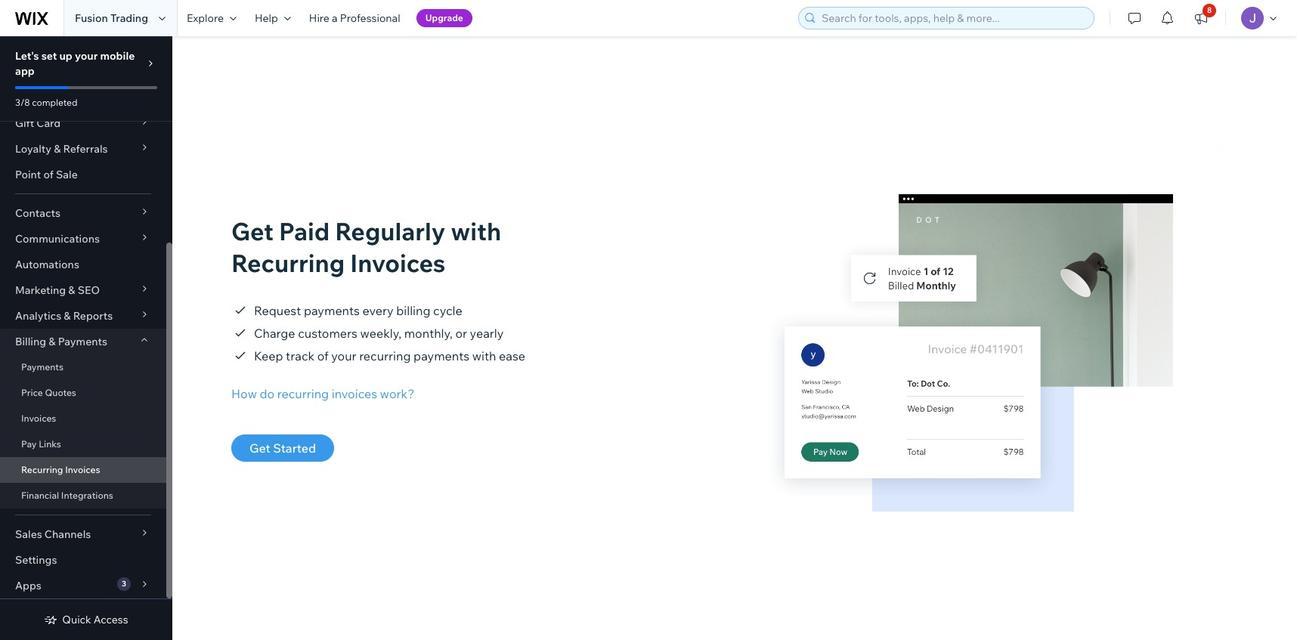 Task type: vqa. For each thing, say whether or not it's contained in the screenshot.
region.
no



Task type: locate. For each thing, give the bounding box(es) containing it.
keep
[[254, 348, 283, 363]]

recurring
[[231, 248, 345, 278], [21, 464, 63, 476]]

1 vertical spatial recurring
[[277, 386, 329, 401]]

get for get started
[[250, 440, 271, 456]]

0 vertical spatial payments
[[58, 335, 107, 349]]

0 horizontal spatial recurring
[[21, 464, 63, 476]]

0 vertical spatial invoices
[[350, 248, 446, 278]]

3
[[122, 579, 126, 589]]

request payments every billing cycle charge customers weekly, monthly, or yearly keep track of your recurring payments with ease
[[254, 303, 526, 363]]

financial integrations
[[21, 490, 113, 501]]

1 horizontal spatial invoices
[[65, 464, 100, 476]]

0 vertical spatial recurring
[[359, 348, 411, 363]]

with inside get paid regularly with recurring invoices
[[451, 216, 501, 246]]

your inside 'let's set up your mobile app'
[[75, 49, 98, 63]]

Search for tools, apps, help & more... field
[[817, 8, 1090, 29]]

invoices down regularly on the left top
[[350, 248, 446, 278]]

with
[[451, 216, 501, 246], [472, 348, 496, 363]]

0 horizontal spatial recurring
[[277, 386, 329, 401]]

recurring inside the how do recurring invoices work? link
[[277, 386, 329, 401]]

get inside 'button'
[[250, 440, 271, 456]]

pay links
[[21, 439, 61, 450]]

upgrade
[[425, 12, 463, 23]]

0 vertical spatial of
[[43, 168, 54, 181]]

recurring invoices
[[21, 464, 100, 476]]

recurring down paid
[[231, 248, 345, 278]]

recurring inside sidebar element
[[21, 464, 63, 476]]

& for analytics
[[64, 309, 71, 323]]

work?
[[380, 386, 415, 401]]

payments up price quotes
[[21, 361, 63, 373]]

contacts
[[15, 206, 60, 220]]

payments
[[304, 303, 360, 318], [414, 348, 470, 363]]

your inside "request payments every billing cycle charge customers weekly, monthly, or yearly keep track of your recurring payments with ease"
[[331, 348, 357, 363]]

or
[[456, 326, 467, 341]]

of left sale
[[43, 168, 54, 181]]

0 vertical spatial get
[[231, 216, 274, 246]]

automations
[[15, 258, 79, 271]]

your down customers at the bottom left
[[331, 348, 357, 363]]

upgrade button
[[416, 9, 473, 27]]

0 horizontal spatial your
[[75, 49, 98, 63]]

1 vertical spatial recurring
[[21, 464, 63, 476]]

1 vertical spatial with
[[472, 348, 496, 363]]

1 horizontal spatial your
[[331, 348, 357, 363]]

& left reports
[[64, 309, 71, 323]]

get started button
[[231, 434, 334, 462]]

payments link
[[0, 355, 166, 380]]

& right loyalty
[[54, 142, 61, 156]]

1 horizontal spatial of
[[317, 348, 329, 363]]

your
[[75, 49, 98, 63], [331, 348, 357, 363]]

seo
[[78, 284, 100, 297]]

invoices
[[350, 248, 446, 278], [21, 413, 56, 424], [65, 464, 100, 476]]

0 vertical spatial with
[[451, 216, 501, 246]]

1 vertical spatial of
[[317, 348, 329, 363]]

0 vertical spatial payments
[[304, 303, 360, 318]]

1 vertical spatial invoices
[[21, 413, 56, 424]]

mobile
[[100, 49, 135, 63]]

0 horizontal spatial of
[[43, 168, 54, 181]]

monthly,
[[404, 326, 453, 341]]

explore
[[187, 11, 224, 25]]

billing
[[396, 303, 431, 318]]

with inside "request payments every billing cycle charge customers weekly, monthly, or yearly keep track of your recurring payments with ease"
[[472, 348, 496, 363]]

get left paid
[[231, 216, 274, 246]]

cycle
[[433, 303, 463, 318]]

request
[[254, 303, 301, 318]]

2 vertical spatial invoices
[[65, 464, 100, 476]]

1 vertical spatial payments
[[21, 361, 63, 373]]

weekly,
[[360, 326, 402, 341]]

1 horizontal spatial recurring
[[231, 248, 345, 278]]

3/8
[[15, 97, 30, 108]]

invoices up pay links
[[21, 413, 56, 424]]

fusion trading
[[75, 11, 148, 25]]

get left started on the left of the page
[[250, 440, 271, 456]]

payments down monthly,
[[414, 348, 470, 363]]

& for loyalty
[[54, 142, 61, 156]]

apps
[[15, 579, 41, 593]]

recurring inside get paid regularly with recurring invoices
[[231, 248, 345, 278]]

1 horizontal spatial recurring
[[359, 348, 411, 363]]

get
[[231, 216, 274, 246], [250, 440, 271, 456]]

how
[[231, 386, 257, 401]]

of
[[43, 168, 54, 181], [317, 348, 329, 363]]

1 vertical spatial payments
[[414, 348, 470, 363]]

hire
[[309, 11, 330, 25]]

pay
[[21, 439, 37, 450]]

let's set up your mobile app
[[15, 49, 135, 78]]

of right track
[[317, 348, 329, 363]]

invoices down pay links link
[[65, 464, 100, 476]]

1 horizontal spatial payments
[[414, 348, 470, 363]]

communications
[[15, 232, 100, 246]]

get paid regularly with recurring invoices
[[231, 216, 501, 278]]

1 vertical spatial your
[[331, 348, 357, 363]]

up
[[59, 49, 72, 63]]

8
[[1208, 5, 1212, 15]]

2 horizontal spatial invoices
[[350, 248, 446, 278]]

&
[[54, 142, 61, 156], [68, 284, 75, 297], [64, 309, 71, 323], [49, 335, 56, 349]]

quick access
[[62, 613, 128, 627]]

app
[[15, 64, 35, 78]]

recurring
[[359, 348, 411, 363], [277, 386, 329, 401]]

invoices inside get paid regularly with recurring invoices
[[350, 248, 446, 278]]

& left seo
[[68, 284, 75, 297]]

get inside get paid regularly with recurring invoices
[[231, 216, 274, 246]]

contacts button
[[0, 200, 166, 226]]

payments inside dropdown button
[[58, 335, 107, 349]]

1 vertical spatial get
[[250, 440, 271, 456]]

0 vertical spatial your
[[75, 49, 98, 63]]

0 horizontal spatial invoices
[[21, 413, 56, 424]]

payments
[[58, 335, 107, 349], [21, 361, 63, 373]]

quotes
[[45, 387, 76, 399]]

recurring down pay links
[[21, 464, 63, 476]]

point of sale link
[[0, 162, 166, 188]]

0 vertical spatial recurring
[[231, 248, 345, 278]]

recurring down weekly,
[[359, 348, 411, 363]]

recurring right do
[[277, 386, 329, 401]]

& right billing
[[49, 335, 56, 349]]

& for billing
[[49, 335, 56, 349]]

integrations
[[61, 490, 113, 501]]

regularly
[[335, 216, 446, 246]]

payments down analytics & reports popup button
[[58, 335, 107, 349]]

of inside sidebar element
[[43, 168, 54, 181]]

your right the up
[[75, 49, 98, 63]]

a
[[332, 11, 338, 25]]

payments up customers at the bottom left
[[304, 303, 360, 318]]



Task type: describe. For each thing, give the bounding box(es) containing it.
recurring invoices link
[[0, 458, 166, 483]]

price quotes link
[[0, 380, 166, 406]]

get started
[[250, 440, 316, 456]]

completed
[[32, 97, 77, 108]]

started
[[273, 440, 316, 456]]

loyalty & referrals button
[[0, 136, 166, 162]]

set
[[41, 49, 57, 63]]

loyalty
[[15, 142, 51, 156]]

gift
[[15, 116, 34, 130]]

help button
[[246, 0, 300, 36]]

automations link
[[0, 252, 166, 278]]

let's
[[15, 49, 39, 63]]

communications button
[[0, 226, 166, 252]]

referrals
[[63, 142, 108, 156]]

price quotes
[[21, 387, 76, 399]]

track
[[286, 348, 315, 363]]

billing & payments button
[[0, 329, 166, 355]]

marketing
[[15, 284, 66, 297]]

trading
[[110, 11, 148, 25]]

financial
[[21, 490, 59, 501]]

sidebar element
[[0, 0, 172, 641]]

hire a professional
[[309, 11, 401, 25]]

charge
[[254, 326, 295, 341]]

quick access button
[[44, 613, 128, 627]]

settings
[[15, 554, 57, 567]]

3/8 completed
[[15, 97, 77, 108]]

sales
[[15, 528, 42, 541]]

gift card button
[[0, 110, 166, 136]]

help
[[255, 11, 278, 25]]

yearly
[[470, 326, 504, 341]]

point of sale
[[15, 168, 78, 181]]

financial integrations link
[[0, 483, 166, 509]]

& for marketing
[[68, 284, 75, 297]]

loyalty & referrals
[[15, 142, 108, 156]]

how do recurring invoices work?
[[231, 386, 415, 401]]

channels
[[44, 528, 91, 541]]

fusion
[[75, 11, 108, 25]]

billing & payments
[[15, 335, 107, 349]]

billing
[[15, 335, 46, 349]]

gift card
[[15, 116, 61, 130]]

marketing & seo
[[15, 284, 100, 297]]

sales channels
[[15, 528, 91, 541]]

of inside "request payments every billing cycle charge customers weekly, monthly, or yearly keep track of your recurring payments with ease"
[[317, 348, 329, 363]]

analytics
[[15, 309, 61, 323]]

access
[[94, 613, 128, 627]]

sale
[[56, 168, 78, 181]]

links
[[39, 439, 61, 450]]

recurring inside "request payments every billing cycle charge customers weekly, monthly, or yearly keep track of your recurring payments with ease"
[[359, 348, 411, 363]]

do
[[260, 386, 275, 401]]

analytics & reports
[[15, 309, 113, 323]]

point
[[15, 168, 41, 181]]

get for get paid regularly with recurring invoices
[[231, 216, 274, 246]]

paid
[[279, 216, 330, 246]]

professional
[[340, 11, 401, 25]]

invoices
[[332, 386, 377, 401]]

quick
[[62, 613, 91, 627]]

how do recurring invoices work? link
[[231, 385, 415, 403]]

price
[[21, 387, 43, 399]]

invoices link
[[0, 406, 166, 432]]

every
[[363, 303, 394, 318]]

settings link
[[0, 548, 166, 573]]

0 horizontal spatial payments
[[304, 303, 360, 318]]

card
[[37, 116, 61, 130]]

analytics & reports button
[[0, 303, 166, 329]]

customers
[[298, 326, 358, 341]]

pay links link
[[0, 432, 166, 458]]

ease
[[499, 348, 526, 363]]

8 button
[[1185, 0, 1218, 36]]

reports
[[73, 309, 113, 323]]



